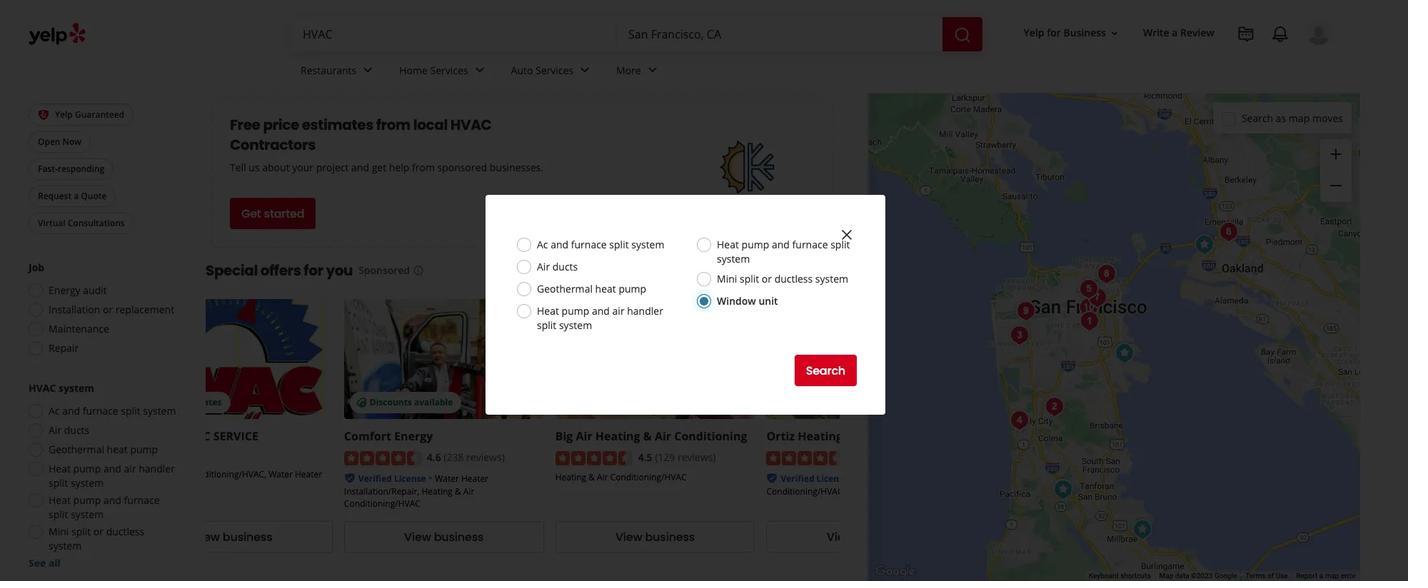 Task type: vqa. For each thing, say whether or not it's contained in the screenshot.
Top
yes



Task type: describe. For each thing, give the bounding box(es) containing it.
& inside water heater installation/repair, heating & air conditioning/hvac
[[455, 486, 461, 498]]

user actions element
[[1013, 18, 1353, 106]]

4.5 star rating image
[[556, 452, 633, 466]]

map region
[[802, 15, 1409, 582]]

services for auto services
[[536, 63, 574, 77]]

window unit
[[717, 294, 778, 308]]

map
[[1160, 572, 1174, 580]]

guaranteed
[[75, 109, 124, 121]]

auto
[[511, 63, 533, 77]]

moves
[[1313, 111, 1344, 125]]

16 info v2 image
[[413, 265, 425, 276]]

view business link for energy
[[344, 522, 544, 553]]

google image
[[872, 563, 920, 582]]

view business for heating
[[827, 529, 907, 546]]

job
[[29, 261, 44, 275]]

system inside mini split or ductless system
[[49, 540, 82, 553]]

restaurants link
[[289, 51, 388, 93]]

water inside water heater installation/repair, heating & air conditioning/hvac
[[435, 473, 459, 485]]

4.5
[[638, 451, 653, 464]]

24 chevron down v2 image for restaurants
[[360, 62, 377, 79]]

business
[[1064, 26, 1107, 40]]

& down 4.5 star rating image
[[589, 472, 595, 484]]

replacement
[[116, 303, 174, 317]]

home services link
[[388, 51, 500, 93]]

estimates inside free price estimates from local hvac contractors tell us about your project and get help from sponsored businesses.
[[302, 115, 374, 135]]

installation/repair,
[[344, 486, 420, 498]]

& inside 'heating & air conditioning/hvac, water heater installation/repair'
[[166, 469, 172, 481]]

san
[[400, 46, 432, 69]]

more
[[617, 63, 641, 77]]

verified for comfort
[[359, 473, 392, 485]]

& right ortiz
[[846, 429, 855, 444]]

maintenance
[[49, 323, 109, 336]]

fast-responding
[[38, 163, 104, 175]]

4.6 (238 reviews)
[[427, 451, 505, 464]]

air flow pros heating and air conditioning image
[[1076, 307, 1104, 335]]

10
[[241, 46, 258, 69]]

1 vertical spatial ducts
[[64, 424, 89, 438]]

view business for energy
[[404, 529, 484, 546]]

4.6
[[427, 451, 441, 464]]

heating inside 'heating & air conditioning/hvac, water heater installation/repair'
[[133, 469, 164, 481]]

write
[[1144, 26, 1170, 40]]

a for request
[[74, 190, 79, 202]]

audit
[[83, 284, 107, 298]]

tell
[[230, 161, 246, 174]]

1 vertical spatial or
[[103, 303, 113, 317]]

free for united hvac service
[[159, 397, 177, 409]]

view business link for air
[[556, 522, 756, 553]]

(238
[[444, 451, 464, 464]]

same day air conditioning & heating image
[[1075, 293, 1104, 322]]

error
[[1342, 572, 1357, 580]]

heating & air conditioning/hvac, water heater installation/repair
[[133, 469, 322, 493]]

virtual consultations button
[[29, 213, 134, 235]]

installation or replacement
[[49, 303, 174, 317]]

unit
[[759, 294, 778, 308]]

reviews) for comfort energy
[[467, 451, 505, 464]]

near
[[355, 46, 396, 69]]

heat inside option group
[[107, 443, 128, 457]]

search image
[[955, 26, 972, 43]]

heater inside water heater installation/repair, heating & air conditioning/hvac
[[461, 473, 489, 485]]

& up 4.5
[[644, 429, 652, 444]]

©2023
[[1192, 572, 1213, 580]]

yelp for yelp guaranteed
[[55, 109, 73, 121]]

business for energy
[[434, 529, 484, 546]]

air inside water heater installation/repair, heating & air conditioning/hvac
[[464, 486, 475, 498]]

open now
[[38, 136, 82, 148]]

16 verified v2 image
[[767, 473, 778, 485]]

ortiz
[[767, 429, 795, 444]]

virtual consultations
[[38, 217, 125, 230]]

report a map error
[[1297, 572, 1357, 580]]

as
[[1277, 111, 1287, 125]]

heat pump and furnace split system inside option group
[[49, 494, 160, 522]]

verified license for heating
[[781, 473, 849, 485]]

yelp guaranteed
[[55, 109, 124, 121]]

1 horizontal spatial conditioning/hvac
[[611, 472, 687, 484]]

you
[[326, 261, 353, 281]]

hvac right united
[[179, 429, 210, 444]]

breathable image
[[1075, 275, 1104, 303]]

verified for ortiz
[[781, 473, 815, 485]]

big
[[556, 429, 573, 444]]

hvac system
[[29, 382, 94, 395]]

virtual
[[38, 217, 65, 230]]

top 10 best hvac near san francisco, california
[[206, 46, 612, 69]]

data
[[1176, 572, 1190, 580]]

0 horizontal spatial mini
[[49, 525, 69, 539]]

heating up 4.7 star rating "image"
[[798, 429, 843, 444]]

heating down 4.5 star rating image
[[556, 472, 587, 484]]

4.7 star rating image
[[767, 452, 844, 466]]

license for heating
[[817, 473, 849, 485]]

business for heating
[[857, 529, 907, 546]]

or inside mini split or ductless system
[[93, 525, 104, 539]]

open
[[38, 136, 60, 148]]

0 horizontal spatial heating & air conditioning/hvac
[[556, 472, 687, 484]]

16 chevron down v2 image
[[1110, 28, 1121, 39]]

united hvac service link
[[133, 429, 259, 444]]

air inside search dialog
[[537, 260, 550, 274]]

shortcuts
[[1121, 572, 1151, 580]]

estimates for ortiz heating & air conditioning
[[814, 397, 856, 409]]

consultations
[[68, 217, 125, 230]]

comfort energy
[[344, 429, 433, 444]]

terms of use link
[[1246, 572, 1289, 580]]

use
[[1277, 572, 1289, 580]]

auto services
[[511, 63, 574, 77]]

free estimates for heating
[[793, 397, 856, 409]]

home services
[[400, 63, 468, 77]]

next image
[[821, 262, 838, 279]]

handler inside option group
[[139, 463, 175, 476]]

home
[[400, 63, 428, 77]]

cyclone air systems inc. image
[[1093, 260, 1121, 288]]

view for hvac
[[193, 529, 220, 546]]

terms
[[1246, 572, 1266, 580]]

view for heating
[[827, 529, 854, 546]]

reviews) for big air heating & air conditioning
[[678, 451, 716, 464]]

ductless inside mini split or ductless system
[[106, 525, 144, 539]]

for inside button
[[1048, 26, 1062, 40]]

energy audit
[[49, 284, 107, 298]]

air inside search dialog
[[613, 304, 625, 318]]

google
[[1215, 572, 1238, 580]]

report
[[1297, 572, 1318, 580]]

responding
[[58, 163, 104, 175]]

yelp guaranteed button
[[29, 104, 134, 126]]

installation/repair
[[133, 481, 206, 493]]

sort:
[[709, 53, 731, 66]]

geothermal inside option group
[[49, 443, 104, 457]]

repair
[[49, 342, 79, 355]]

top
[[206, 46, 238, 69]]

review
[[1181, 26, 1215, 40]]

1 horizontal spatial heating & air conditioning/hvac
[[767, 473, 911, 498]]

free price estimates from local hvac contractors tell us about your project and get help from sponsored businesses.
[[230, 115, 544, 174]]

see
[[29, 557, 46, 570]]

window
[[717, 294, 756, 308]]

terms of use
[[1246, 572, 1289, 580]]

air inside 'heating & air conditioning/hvac, water heater installation/repair'
[[175, 469, 186, 481]]

a for write
[[1173, 26, 1178, 40]]

report a map error link
[[1297, 572, 1357, 580]]

yelp for yelp for business
[[1024, 26, 1045, 40]]

free estimates link for &
[[767, 299, 967, 419]]

1 vertical spatial energy
[[394, 429, 433, 444]]

keyboard
[[1089, 572, 1119, 580]]

view business for hvac
[[193, 529, 273, 546]]

california
[[527, 46, 612, 69]]

4.5 (129 reviews)
[[638, 451, 716, 464]]

zoom out image
[[1328, 177, 1345, 194]]

building efficiency image
[[1012, 297, 1041, 325]]

water inside 'heating & air conditioning/hvac, water heater installation/repair'
[[269, 469, 293, 481]]

local
[[413, 115, 448, 135]]

get
[[241, 205, 261, 222]]

(129
[[655, 451, 675, 464]]

2 conditioning from the left
[[877, 429, 950, 444]]

free estimates link for service
[[133, 299, 333, 419]]

francisco,
[[436, 46, 524, 69]]

special
[[206, 261, 258, 281]]

search button
[[795, 355, 857, 387]]

16 yelp guaranteed v2 image
[[38, 110, 49, 121]]



Task type: locate. For each thing, give the bounding box(es) containing it.
0 horizontal spatial verified license button
[[359, 472, 426, 485]]

geothermal heat pump inside option group
[[49, 443, 158, 457]]

3 business from the left
[[645, 529, 695, 546]]

1 horizontal spatial for
[[1048, 26, 1062, 40]]

heating inside water heater installation/repair, heating & air conditioning/hvac
[[422, 486, 453, 498]]

2 horizontal spatial estimates
[[814, 397, 856, 409]]

yelp
[[1024, 26, 1045, 40], [55, 109, 73, 121]]

2 view business link from the left
[[344, 522, 544, 553]]

special offers for you
[[206, 261, 353, 281]]

air ducts
[[537, 260, 578, 274], [49, 424, 89, 438]]

heating down united
[[133, 469, 164, 481]]

& down ortiz heating & air conditioning
[[891, 473, 897, 485]]

1 horizontal spatial verified license button
[[781, 472, 849, 485]]

yelp inside the "user actions" element
[[1024, 26, 1045, 40]]

started
[[264, 205, 305, 222]]

map data ©2023 google
[[1160, 572, 1238, 580]]

verified license up installation/repair,
[[359, 473, 426, 485]]

1 free estimates link from the left
[[133, 299, 333, 419]]

1 horizontal spatial free
[[230, 115, 260, 135]]

yelp left business
[[1024, 26, 1045, 40]]

all
[[49, 557, 61, 570]]

offers
[[261, 261, 301, 281]]

4 business from the left
[[857, 529, 907, 546]]

us
[[249, 161, 260, 174]]

search dialog
[[0, 0, 1409, 582]]

1 vertical spatial air
[[124, 463, 136, 476]]

0 horizontal spatial verified
[[359, 473, 392, 485]]

heating down the 4.6
[[422, 486, 453, 498]]

1 horizontal spatial a
[[1173, 26, 1178, 40]]

reviews) right (129
[[678, 451, 716, 464]]

option group containing hvac system
[[24, 382, 177, 571]]

free for ortiz heating & air conditioning
[[793, 397, 811, 409]]

0 horizontal spatial geothermal
[[49, 443, 104, 457]]

view business for air
[[616, 529, 695, 546]]

request a quote button
[[29, 186, 116, 207]]

air ducts inside search dialog
[[537, 260, 578, 274]]

heater
[[295, 469, 322, 481], [461, 473, 489, 485]]

heating & air conditioning/hvac down 4.5
[[556, 472, 687, 484]]

business for air
[[645, 529, 695, 546]]

and inside free price estimates from local hvac contractors tell us about your project and get help from sponsored businesses.
[[352, 161, 369, 174]]

ducts inside search dialog
[[553, 260, 578, 274]]

next hvac & appliance repair image
[[1084, 283, 1112, 312]]

0 horizontal spatial map
[[1290, 111, 1311, 125]]

1 24 chevron down v2 image from the left
[[471, 62, 488, 79]]

water
[[269, 469, 293, 481], [435, 473, 459, 485]]

energy up the 4.6
[[394, 429, 433, 444]]

1 horizontal spatial mini
[[717, 272, 738, 286]]

24 chevron down v2 image for home services
[[471, 62, 488, 79]]

hvac right best in the top of the page
[[302, 46, 352, 69]]

dennis's heating & cooling image
[[1111, 339, 1139, 368]]

mini split or ductless system up all
[[49, 525, 144, 553]]

24 chevron down v2 image right more
[[644, 62, 661, 79]]

of
[[1268, 572, 1275, 580]]

1 view business from the left
[[193, 529, 273, 546]]

for left you
[[304, 261, 323, 281]]

conditioning/hvac down 4.7 star rating "image"
[[767, 486, 843, 498]]

available
[[414, 397, 453, 409]]

0 horizontal spatial mini split or ductless system
[[49, 525, 144, 553]]

24 chevron down v2 image for auto services
[[577, 62, 594, 79]]

2 view business from the left
[[404, 529, 484, 546]]

0 horizontal spatial free estimates
[[159, 397, 222, 409]]

comfort energy link
[[344, 429, 433, 444]]

installation
[[49, 303, 100, 317]]

a plus quality hvac image
[[1006, 406, 1034, 435]]

a left "quote"
[[74, 190, 79, 202]]

discounts
[[370, 397, 412, 409]]

1 vertical spatial ac
[[49, 405, 60, 418]]

24 chevron down v2 image
[[471, 62, 488, 79], [577, 62, 594, 79]]

heater inside 'heating & air conditioning/hvac, water heater installation/repair'
[[295, 469, 322, 481]]

services for home services
[[430, 63, 468, 77]]

0 horizontal spatial energy
[[49, 284, 81, 298]]

0 vertical spatial search
[[1242, 111, 1274, 125]]

license up installation/repair,
[[394, 473, 426, 485]]

keyboard shortcuts button
[[1089, 572, 1151, 582]]

1 horizontal spatial services
[[536, 63, 574, 77]]

1 services from the left
[[430, 63, 468, 77]]

1 vertical spatial air ducts
[[49, 424, 89, 438]]

4 view business from the left
[[827, 529, 907, 546]]

reviews) right (238
[[467, 451, 505, 464]]

0 horizontal spatial geothermal heat pump
[[49, 443, 158, 457]]

0 vertical spatial air
[[613, 304, 625, 318]]

mini up all
[[49, 525, 69, 539]]

2 services from the left
[[536, 63, 574, 77]]

nk heating & air conditioning image
[[1191, 230, 1219, 259]]

24 chevron down v2 image left auto
[[471, 62, 488, 79]]

16 verified v2 image
[[344, 473, 356, 485]]

1 horizontal spatial estimates
[[302, 115, 374, 135]]

estimates for united hvac service
[[180, 397, 222, 409]]

0 horizontal spatial yelp
[[55, 109, 73, 121]]

heating up 4.5 star rating image
[[596, 429, 641, 444]]

0 horizontal spatial ac
[[49, 405, 60, 418]]

2 vertical spatial a
[[1320, 572, 1324, 580]]

1 horizontal spatial verified license
[[781, 473, 849, 485]]

mini split or ductless system inside search dialog
[[717, 272, 849, 286]]

heat pump and furnace split system down installation/repair
[[49, 494, 160, 522]]

24 chevron down v2 image inside restaurants link
[[360, 62, 377, 79]]

hvac down repair
[[29, 382, 56, 395]]

yelp for business
[[1024, 26, 1107, 40]]

previous image
[[788, 262, 805, 279]]

0 vertical spatial ductless
[[775, 272, 813, 286]]

ortiz heating & air conditioning image
[[1129, 515, 1157, 544]]

from
[[376, 115, 411, 135], [412, 161, 435, 174]]

0 vertical spatial mini split or ductless system
[[717, 272, 849, 286]]

1 vertical spatial map
[[1326, 572, 1340, 580]]

ortiz heating & air conditioning link
[[767, 429, 950, 444]]

best
[[261, 46, 299, 69]]

0 horizontal spatial heat
[[107, 443, 128, 457]]

24 chevron down v2 image inside auto services link
[[577, 62, 594, 79]]

geothermal heat pump inside search dialog
[[537, 282, 647, 296]]

view business link for hvac
[[133, 522, 333, 553]]

search as map moves
[[1242, 111, 1344, 125]]

0 vertical spatial handler
[[627, 304, 664, 318]]

0 horizontal spatial search
[[806, 363, 846, 379]]

split
[[610, 238, 629, 251], [831, 238, 851, 251], [740, 272, 760, 286], [537, 319, 557, 332], [121, 405, 140, 418], [49, 477, 68, 490], [49, 508, 68, 522], [71, 525, 91, 539]]

1 horizontal spatial air ducts
[[537, 260, 578, 274]]

0 vertical spatial geothermal heat pump
[[537, 282, 647, 296]]

request
[[38, 190, 72, 202]]

energy inside option group
[[49, 284, 81, 298]]

free estimates up 'united hvac service'
[[159, 397, 222, 409]]

1 horizontal spatial geothermal heat pump
[[537, 282, 647, 296]]

1 view business link from the left
[[133, 522, 333, 553]]

1 horizontal spatial ducts
[[553, 260, 578, 274]]

verified license button up installation/repair,
[[359, 472, 426, 485]]

a for report
[[1320, 572, 1324, 580]]

4 view from the left
[[827, 529, 854, 546]]

about
[[262, 161, 290, 174]]

0 vertical spatial from
[[376, 115, 411, 135]]

verified up installation/repair,
[[359, 473, 392, 485]]

1 free estimates from the left
[[159, 397, 222, 409]]

free up united
[[159, 397, 177, 409]]

1 horizontal spatial heater
[[461, 473, 489, 485]]

& down (238
[[455, 486, 461, 498]]

24 chevron down v2 image for more
[[644, 62, 661, 79]]

see all
[[29, 557, 61, 570]]

ac inside search dialog
[[537, 238, 548, 251]]

ductless up unit
[[775, 272, 813, 286]]

mini inside search dialog
[[717, 272, 738, 286]]

2 view from the left
[[404, 529, 431, 546]]

0 vertical spatial map
[[1290, 111, 1311, 125]]

0 vertical spatial option group
[[24, 261, 177, 360]]

1 horizontal spatial heat pump and furnace split system
[[717, 238, 851, 266]]

1 view from the left
[[193, 529, 220, 546]]

see all button
[[29, 557, 61, 570]]

search for search
[[806, 363, 846, 379]]

1 horizontal spatial mini split or ductless system
[[717, 272, 849, 286]]

1 vertical spatial geothermal heat pump
[[49, 443, 158, 457]]

mini split or ductless system inside option group
[[49, 525, 144, 553]]

1 horizontal spatial conditioning
[[877, 429, 950, 444]]

heat pump and furnace split system up unit
[[717, 238, 851, 266]]

0 horizontal spatial for
[[304, 261, 323, 281]]

0 horizontal spatial a
[[74, 190, 79, 202]]

search inside button
[[806, 363, 846, 379]]

close image
[[839, 226, 856, 243]]

3 view business from the left
[[616, 529, 695, 546]]

free estimates down search button
[[793, 397, 856, 409]]

services right home
[[430, 63, 468, 77]]

hvac inside free price estimates from local hvac contractors tell us about your project and get help from sponsored businesses.
[[451, 115, 492, 135]]

0 horizontal spatial from
[[376, 115, 411, 135]]

discounts available
[[370, 397, 453, 409]]

24 chevron down v2 image
[[360, 62, 377, 79], [644, 62, 661, 79]]

1 24 chevron down v2 image from the left
[[360, 62, 377, 79]]

view business link for heating
[[767, 522, 967, 553]]

conditioning/hvac down 16 verified v2 image
[[344, 498, 421, 510]]

2 vertical spatial or
[[93, 525, 104, 539]]

united
[[133, 429, 176, 444]]

0 horizontal spatial 24 chevron down v2 image
[[471, 62, 488, 79]]

1 license from the left
[[394, 473, 426, 485]]

1 vertical spatial heat
[[107, 443, 128, 457]]

0 horizontal spatial services
[[430, 63, 468, 77]]

24 chevron down v2 image inside home services link
[[471, 62, 488, 79]]

fast-responding button
[[29, 159, 114, 180]]

2 license from the left
[[817, 473, 849, 485]]

2 free estimates from the left
[[793, 397, 856, 409]]

ac and furnace split system inside search dialog
[[537, 238, 665, 251]]

atlas heating image
[[1215, 218, 1244, 246]]

free left price
[[230, 115, 260, 135]]

air
[[613, 304, 625, 318], [124, 463, 136, 476]]

2 horizontal spatial conditioning/hvac
[[767, 486, 843, 498]]

write a review
[[1144, 26, 1215, 40]]

heat pump and air handler split system inside option group
[[49, 463, 175, 490]]

handler inside search dialog
[[627, 304, 664, 318]]

free inside free price estimates from local hvac contractors tell us about your project and get help from sponsored businesses.
[[230, 115, 260, 135]]

water right 'conditioning/hvac,'
[[269, 469, 293, 481]]

verified license button
[[359, 472, 426, 485], [781, 472, 849, 485]]

1 vertical spatial from
[[412, 161, 435, 174]]

estimates down search button
[[814, 397, 856, 409]]

conditioning/hvac inside heating & air conditioning/hvac
[[767, 486, 843, 498]]

0 vertical spatial mini
[[717, 272, 738, 286]]

pump
[[742, 238, 770, 251], [619, 282, 647, 296], [562, 304, 590, 318], [130, 443, 158, 457], [73, 463, 101, 476], [73, 494, 101, 508]]

map right as
[[1290, 111, 1311, 125]]

heating down ortiz heating & air conditioning
[[858, 473, 889, 485]]

conditioning/hvac inside water heater installation/repair, heating & air conditioning/hvac
[[344, 498, 421, 510]]

0 vertical spatial heat pump and furnace split system
[[717, 238, 851, 266]]

0 horizontal spatial heater
[[295, 469, 322, 481]]

ductless
[[775, 272, 813, 286], [106, 525, 144, 539]]

heat pump and furnace split system inside search dialog
[[717, 238, 851, 266]]

24 chevron down v2 image inside more link
[[644, 62, 661, 79]]

heat pump and air handler split system inside search dialog
[[537, 304, 664, 332]]

1 horizontal spatial verified
[[781, 473, 815, 485]]

0 horizontal spatial conditioning/hvac
[[344, 498, 421, 510]]

free estimates for hvac
[[159, 397, 222, 409]]

projects image
[[1238, 26, 1255, 43]]

2 verified from the left
[[781, 473, 815, 485]]

water down (238
[[435, 473, 459, 485]]

heating & air conditioning/hvac down 4.7 star rating "image"
[[767, 473, 911, 498]]

estimates up the "project" at the left of the page
[[302, 115, 374, 135]]

ac and furnace split system
[[537, 238, 665, 251], [49, 405, 176, 418]]

1 reviews) from the left
[[467, 451, 505, 464]]

1 business from the left
[[223, 529, 273, 546]]

0 horizontal spatial free
[[159, 397, 177, 409]]

1 horizontal spatial free estimates link
[[767, 299, 967, 419]]

project
[[316, 161, 349, 174]]

services inside home services link
[[430, 63, 468, 77]]

& down united
[[166, 469, 172, 481]]

0 horizontal spatial license
[[394, 473, 426, 485]]

group
[[1321, 139, 1353, 202]]

estimates up united hvac service link
[[180, 397, 222, 409]]

1 vertical spatial ac and furnace split system
[[49, 405, 176, 418]]

view for air
[[616, 529, 643, 546]]

verified license button for energy
[[359, 472, 426, 485]]

0 horizontal spatial air ducts
[[49, 424, 89, 438]]

or inside search dialog
[[762, 272, 772, 286]]

map for error
[[1326, 572, 1340, 580]]

business categories element
[[289, 51, 1332, 93]]

from left local
[[376, 115, 411, 135]]

0 vertical spatial ducts
[[553, 260, 578, 274]]

map for moves
[[1290, 111, 1311, 125]]

0 vertical spatial heat
[[596, 282, 616, 296]]

businesses.
[[490, 161, 544, 174]]

4.6 star rating image
[[344, 452, 421, 466]]

1 conditioning from the left
[[675, 429, 748, 444]]

1 horizontal spatial map
[[1326, 572, 1340, 580]]

2 business from the left
[[434, 529, 484, 546]]

1 horizontal spatial handler
[[627, 304, 664, 318]]

3 view from the left
[[616, 529, 643, 546]]

furnace
[[571, 238, 607, 251], [793, 238, 828, 251], [83, 405, 118, 418], [124, 494, 160, 508]]

mini up the window
[[717, 272, 738, 286]]

0 vertical spatial a
[[1173, 26, 1178, 40]]

2 free estimates link from the left
[[767, 299, 967, 419]]

your
[[292, 161, 314, 174]]

verified license button down 4.7 star rating "image"
[[781, 472, 849, 485]]

0 horizontal spatial air
[[124, 463, 136, 476]]

for left business
[[1048, 26, 1062, 40]]

0 horizontal spatial heat pump and air handler split system
[[49, 463, 175, 490]]

16 discount available v2 image
[[356, 397, 367, 409]]

1 vertical spatial heat pump and furnace split system
[[49, 494, 160, 522]]

2 verified license button from the left
[[781, 472, 849, 485]]

0 vertical spatial ac
[[537, 238, 548, 251]]

2 horizontal spatial free
[[793, 397, 811, 409]]

conditioning/hvac,
[[188, 469, 267, 481]]

business for hvac
[[223, 529, 273, 546]]

option group
[[24, 261, 177, 360], [24, 382, 177, 571]]

conditioning/hvac down 4.5
[[611, 472, 687, 484]]

service
[[213, 429, 259, 444]]

heater down 4.6 (238 reviews) on the bottom of the page
[[461, 473, 489, 485]]

view business link
[[133, 522, 333, 553], [344, 522, 544, 553], [556, 522, 756, 553], [767, 522, 967, 553]]

24 chevron down v2 image right 'restaurants'
[[360, 62, 377, 79]]

water heater installation/repair, heating & air conditioning/hvac
[[344, 473, 489, 510]]

option group containing job
[[24, 261, 177, 360]]

1 verified from the left
[[359, 473, 392, 485]]

a inside button
[[74, 190, 79, 202]]

0 horizontal spatial water
[[269, 469, 293, 481]]

restaurants
[[301, 63, 357, 77]]

2 option group from the top
[[24, 382, 177, 571]]

a right report
[[1320, 572, 1324, 580]]

hvac
[[302, 46, 352, 69], [451, 115, 492, 135], [29, 382, 56, 395], [179, 429, 210, 444]]

heater left 16 verified v2 image
[[295, 469, 322, 481]]

1 vertical spatial yelp
[[55, 109, 73, 121]]

view for energy
[[404, 529, 431, 546]]

license for energy
[[394, 473, 426, 485]]

ducts
[[553, 260, 578, 274], [64, 424, 89, 438]]

1 horizontal spatial search
[[1242, 111, 1274, 125]]

1 horizontal spatial yelp
[[1024, 26, 1045, 40]]

1 vertical spatial ductless
[[106, 525, 144, 539]]

now
[[63, 136, 82, 148]]

nur hvac image
[[1229, 571, 1258, 582]]

free up ortiz
[[793, 397, 811, 409]]

0 horizontal spatial 24 chevron down v2 image
[[360, 62, 377, 79]]

0 vertical spatial ac and furnace split system
[[537, 238, 665, 251]]

more link
[[605, 51, 673, 93]]

verified down 4.7 star rating "image"
[[781, 473, 815, 485]]

1 horizontal spatial 24 chevron down v2 image
[[577, 62, 594, 79]]

heat inside search dialog
[[596, 282, 616, 296]]

1 vertical spatial mini
[[49, 525, 69, 539]]

search for search as map moves
[[1242, 111, 1274, 125]]

mini split or ductless system up unit
[[717, 272, 849, 286]]

1 option group from the top
[[24, 261, 177, 360]]

a right write
[[1173, 26, 1178, 40]]

reviews)
[[467, 451, 505, 464], [678, 451, 716, 464]]

sponsored
[[438, 161, 487, 174]]

business
[[223, 529, 273, 546], [434, 529, 484, 546], [645, 529, 695, 546], [857, 529, 907, 546]]

1 horizontal spatial license
[[817, 473, 849, 485]]

1 vertical spatial option group
[[24, 382, 177, 571]]

or
[[762, 272, 772, 286], [103, 303, 113, 317], [93, 525, 104, 539]]

0 vertical spatial geothermal
[[537, 282, 593, 296]]

contractors
[[230, 135, 316, 155]]

free estimates
[[159, 397, 222, 409], [793, 397, 856, 409]]

ocean air heating image
[[1006, 321, 1034, 350]]

0 vertical spatial energy
[[49, 284, 81, 298]]

conditioning/hvac
[[611, 472, 687, 484], [767, 486, 843, 498], [344, 498, 421, 510]]

1 verified license button from the left
[[359, 472, 426, 485]]

&
[[644, 429, 652, 444], [846, 429, 855, 444], [166, 469, 172, 481], [589, 472, 595, 484], [891, 473, 897, 485], [455, 486, 461, 498]]

24 chevron down v2 image right auto services
[[577, 62, 594, 79]]

verified license down 4.7 star rating "image"
[[781, 473, 849, 485]]

air
[[537, 260, 550, 274], [49, 424, 62, 438], [576, 429, 593, 444], [655, 429, 672, 444], [858, 429, 874, 444], [175, 469, 186, 481], [597, 472, 608, 484], [900, 473, 911, 485], [464, 486, 475, 498]]

get
[[372, 161, 387, 174]]

united hvac service
[[133, 429, 259, 444]]

2 reviews) from the left
[[678, 451, 716, 464]]

1 horizontal spatial ductless
[[775, 272, 813, 286]]

quote
[[81, 190, 107, 202]]

4 view business link from the left
[[767, 522, 967, 553]]

1 horizontal spatial heat
[[596, 282, 616, 296]]

0 horizontal spatial ducts
[[64, 424, 89, 438]]

estimates
[[302, 115, 374, 135], [180, 397, 222, 409], [814, 397, 856, 409]]

1 vertical spatial heat pump and air handler split system
[[49, 463, 175, 490]]

16 info v2 image
[[829, 54, 840, 66]]

main air image
[[1049, 475, 1078, 504]]

2 24 chevron down v2 image from the left
[[577, 62, 594, 79]]

1 horizontal spatial energy
[[394, 429, 433, 444]]

verified license button for heating
[[781, 472, 849, 485]]

2 verified license from the left
[[781, 473, 849, 485]]

0 horizontal spatial handler
[[139, 463, 175, 476]]

mini split or ductless system
[[717, 272, 849, 286], [49, 525, 144, 553]]

1 horizontal spatial 24 chevron down v2 image
[[644, 62, 661, 79]]

ortiz heating & air conditioning
[[767, 429, 950, 444]]

air inside option group
[[124, 463, 136, 476]]

split inside mini split or ductless system
[[71, 525, 91, 539]]

0 horizontal spatial conditioning
[[675, 429, 748, 444]]

handler
[[627, 304, 664, 318], [139, 463, 175, 476]]

map left error
[[1326, 572, 1340, 580]]

sponsored
[[359, 264, 410, 277]]

san francisco heating and cooling image
[[1041, 393, 1069, 421]]

from right the help
[[412, 161, 435, 174]]

hvac right local
[[451, 115, 492, 135]]

energy
[[49, 284, 81, 298], [394, 429, 433, 444]]

ductless inside search dialog
[[775, 272, 813, 286]]

yelp for business button
[[1019, 20, 1127, 46]]

ductless down installation/repair
[[106, 525, 144, 539]]

0 horizontal spatial estimates
[[180, 397, 222, 409]]

heat pump and air handler split system
[[537, 304, 664, 332], [49, 463, 175, 490]]

auto services link
[[500, 51, 605, 93]]

geothermal
[[537, 282, 593, 296], [49, 443, 104, 457]]

0 horizontal spatial heat pump and furnace split system
[[49, 494, 160, 522]]

2 24 chevron down v2 image from the left
[[644, 62, 661, 79]]

free price estimates from local hvac contractors image
[[711, 131, 782, 203]]

verified license
[[359, 473, 426, 485], [781, 473, 849, 485]]

zoom in image
[[1328, 146, 1345, 163]]

geothermal inside search dialog
[[537, 282, 593, 296]]

yelp right 16 yelp guaranteed v2 image
[[55, 109, 73, 121]]

for
[[1048, 26, 1062, 40], [304, 261, 323, 281]]

1 vertical spatial for
[[304, 261, 323, 281]]

0 horizontal spatial free estimates link
[[133, 299, 333, 419]]

map
[[1290, 111, 1311, 125], [1326, 572, 1340, 580]]

3 view business link from the left
[[556, 522, 756, 553]]

fast-
[[38, 163, 58, 175]]

big air heating & air conditioning
[[556, 429, 748, 444]]

notifications image
[[1272, 26, 1290, 43]]

ac and furnace split system inside option group
[[49, 405, 176, 418]]

1 verified license from the left
[[359, 473, 426, 485]]

services right auto
[[536, 63, 574, 77]]

license down 4.7 star rating "image"
[[817, 473, 849, 485]]

services inside auto services link
[[536, 63, 574, 77]]

verified license for energy
[[359, 473, 426, 485]]

energy up installation at the bottom left
[[49, 284, 81, 298]]

None search field
[[292, 17, 986, 51]]



